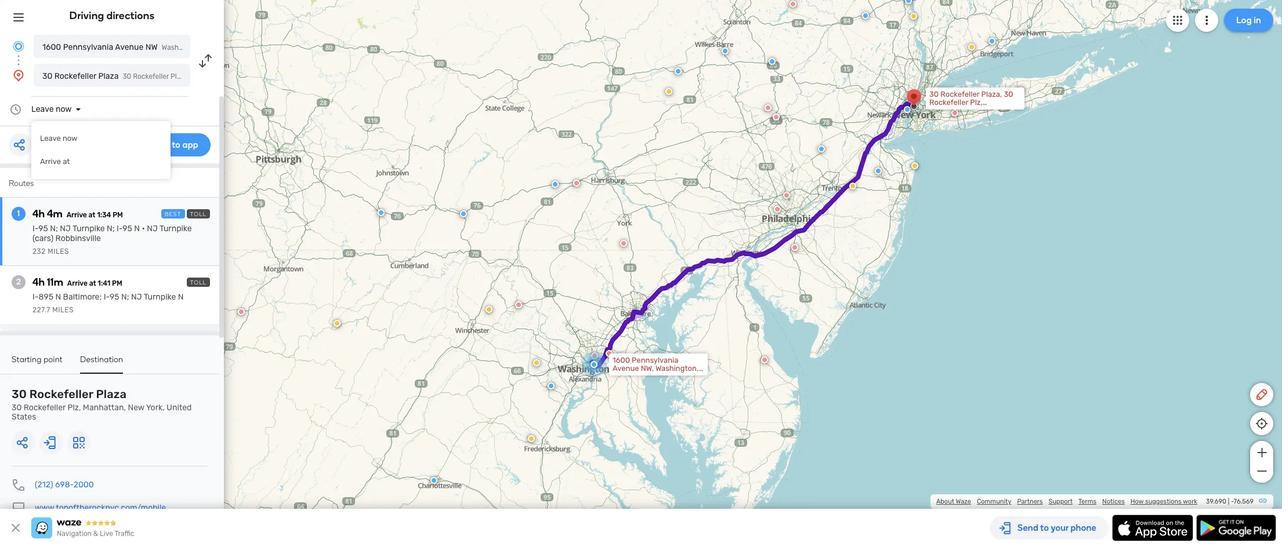 Task type: describe. For each thing, give the bounding box(es) containing it.
30 rockefeller plaza button
[[34, 64, 190, 87]]

2 horizontal spatial 95
[[123, 224, 132, 234]]

i- left •
[[117, 224, 123, 234]]

traffic
[[115, 530, 134, 538]]

point
[[44, 355, 63, 365]]

|
[[1228, 498, 1230, 506]]

arrive inside option
[[40, 157, 61, 166]]

community link
[[977, 498, 1012, 506]]

•
[[142, 224, 145, 234]]

227.7
[[32, 306, 50, 315]]

driving directions
[[69, 9, 155, 22]]

2 toll from the top
[[190, 280, 207, 287]]

starting point
[[12, 355, 63, 365]]

avenue for nw
[[115, 42, 143, 52]]

at for 4m
[[88, 211, 95, 219]]

waze
[[956, 498, 971, 506]]

4m
[[47, 208, 62, 221]]

community
[[977, 498, 1012, 506]]

directions
[[106, 9, 155, 22]]

1600 for 1600 pennsylvania avenue nw, washington, dc 20500, usa
[[613, 356, 630, 365]]

&
[[93, 530, 98, 538]]

1 toll from the top
[[190, 211, 207, 218]]

pennsylvania for nw,
[[632, 356, 679, 365]]

0 vertical spatial leave now
[[31, 104, 72, 114]]

30 rockefeller plaza
[[42, 71, 119, 81]]

arrive for 4m
[[67, 211, 87, 219]]

driving
[[69, 9, 104, 22]]

895
[[39, 292, 53, 302]]

pennsylvania for nw
[[63, 42, 113, 52]]

arrive at
[[40, 157, 70, 166]]

computer image
[[12, 502, 26, 516]]

robbinsville
[[55, 234, 101, 244]]

terms
[[1079, 498, 1097, 506]]

(212) 698-2000
[[35, 480, 94, 490]]

1:34
[[97, 211, 111, 219]]

0 horizontal spatial n
[[55, 292, 61, 302]]

rockefeller for 30 rockefeller plaza
[[54, 71, 96, 81]]

clock image
[[9, 103, 23, 117]]

miles inside i-895 n baltimore; i-95 n; nj turnpike n 227.7 miles
[[52, 306, 74, 315]]

2 vertical spatial 30
[[12, 403, 22, 413]]

1 horizontal spatial n;
[[107, 224, 115, 234]]

1600 pennsylvania avenue nw, washington, dc 20500, usa
[[613, 356, 699, 381]]

2 horizontal spatial n
[[178, 292, 184, 302]]

(212)
[[35, 480, 53, 490]]

76.569
[[1234, 498, 1254, 506]]

zoom in image
[[1255, 446, 1269, 460]]

4h for 4h 11m
[[32, 276, 45, 289]]

1
[[17, 209, 20, 219]]

dc
[[613, 373, 623, 381]]

i- up 232
[[32, 224, 38, 234]]

4h for 4h 4m
[[32, 208, 45, 221]]

n inside the i-95 n; nj turnpike n; i-95 n • nj turnpike (cars) robbinsville 232 miles
[[134, 224, 140, 234]]

starting
[[12, 355, 42, 365]]

pencil image
[[1255, 388, 1269, 402]]

leave now option
[[31, 127, 171, 150]]

partners link
[[1017, 498, 1043, 506]]

support link
[[1049, 498, 1073, 506]]

suggestions
[[1145, 498, 1182, 506]]

698-
[[55, 480, 74, 490]]

-
[[1231, 498, 1234, 506]]

routes
[[9, 179, 34, 189]]

i- up 227.7
[[32, 292, 39, 302]]

39.690
[[1206, 498, 1227, 506]]

arrive at option
[[31, 150, 171, 174]]

pm for 11m
[[112, 280, 122, 288]]

n; inside i-895 n baltimore; i-95 n; nj turnpike n 227.7 miles
[[121, 292, 129, 302]]

95 inside i-895 n baltimore; i-95 n; nj turnpike n 227.7 miles
[[110, 292, 119, 302]]

4h 11m arrive at 1:41 pm
[[32, 276, 122, 289]]

work
[[1183, 498, 1198, 506]]

2 vertical spatial rockefeller
[[24, 403, 66, 413]]

nw,
[[641, 364, 654, 373]]

(cars)
[[32, 234, 54, 244]]

i-95 n; nj turnpike n; i-95 n • nj turnpike (cars) robbinsville 232 miles
[[32, 224, 192, 256]]



Task type: locate. For each thing, give the bounding box(es) containing it.
miles down the 895
[[52, 306, 74, 315]]

95 left •
[[123, 224, 132, 234]]

rockefeller for 30 rockefeller plaza 30 rockefeller plz, manhattan, new york, united states
[[29, 388, 93, 402]]

leave now
[[31, 104, 72, 114], [40, 134, 77, 143]]

arrive
[[40, 157, 61, 166], [67, 211, 87, 219], [67, 280, 88, 288]]

about waze community partners support terms notices how suggestions work
[[937, 498, 1198, 506]]

pm inside 4h 4m arrive at 1:34 pm
[[113, 211, 123, 219]]

support
[[1049, 498, 1073, 506]]

pm right 1:41
[[112, 280, 122, 288]]

avenue inside button
[[115, 42, 143, 52]]

2
[[16, 277, 21, 287]]

pennsylvania up the 30 rockefeller plaza
[[63, 42, 113, 52]]

at inside option
[[63, 157, 70, 166]]

0 vertical spatial avenue
[[115, 42, 143, 52]]

hazard image
[[910, 13, 917, 20], [968, 44, 975, 50], [666, 88, 673, 95], [486, 306, 493, 313], [334, 320, 341, 327]]

1 vertical spatial toll
[[190, 280, 207, 287]]

how suggestions work link
[[1131, 498, 1198, 506]]

4h left 11m
[[32, 276, 45, 289]]

terms link
[[1079, 498, 1097, 506]]

39.690 | -76.569
[[1206, 498, 1254, 506]]

nj
[[60, 224, 71, 234], [147, 224, 158, 234], [131, 292, 142, 302]]

miles right 232
[[48, 248, 69, 256]]

united
[[167, 403, 192, 413]]

www.topoftherocknyc.com/mobile
[[35, 504, 166, 514]]

police image
[[905, 0, 912, 4], [769, 58, 776, 65], [675, 68, 682, 75], [1018, 87, 1025, 94], [904, 106, 911, 113], [875, 168, 882, 175], [552, 181, 559, 188], [460, 211, 467, 218], [548, 383, 555, 390]]

n; right baltimore;
[[121, 292, 129, 302]]

0 vertical spatial miles
[[48, 248, 69, 256]]

1 vertical spatial pennsylvania
[[632, 356, 679, 365]]

at down leave now option
[[63, 157, 70, 166]]

1 vertical spatial 4h
[[32, 276, 45, 289]]

best
[[165, 211, 181, 218]]

30 for 30 rockefeller plaza
[[42, 71, 52, 81]]

i-
[[32, 224, 38, 234], [117, 224, 123, 234], [32, 292, 39, 302], [104, 292, 110, 302]]

n;
[[50, 224, 58, 234], [107, 224, 115, 234], [121, 292, 129, 302]]

2 4h from the top
[[32, 276, 45, 289]]

1600 inside "1600 pennsylvania avenue nw, washington, dc 20500, usa"
[[613, 356, 630, 365]]

rockefeller left the plz,
[[24, 403, 66, 413]]

1600 inside button
[[42, 42, 61, 52]]

rockefeller
[[54, 71, 96, 81], [29, 388, 93, 402], [24, 403, 66, 413]]

plaza down "1600 pennsylvania avenue nw" button
[[98, 71, 119, 81]]

about
[[937, 498, 955, 506]]

avenue inside "1600 pennsylvania avenue nw, washington, dc 20500, usa"
[[613, 364, 639, 373]]

at for 11m
[[89, 280, 96, 288]]

leave up arrive at
[[40, 134, 61, 143]]

30
[[42, 71, 52, 81], [12, 388, 27, 402], [12, 403, 22, 413]]

1600 right the current location "image"
[[42, 42, 61, 52]]

1600 for 1600 pennsylvania avenue nw
[[42, 42, 61, 52]]

30 down "starting point" button
[[12, 403, 22, 413]]

destination
[[80, 355, 123, 365]]

now up arrive at
[[63, 134, 77, 143]]

miles inside the i-95 n; nj turnpike n; i-95 n • nj turnpike (cars) robbinsville 232 miles
[[48, 248, 69, 256]]

partners
[[1017, 498, 1043, 506]]

2 horizontal spatial nj
[[147, 224, 158, 234]]

0 vertical spatial pennsylvania
[[63, 42, 113, 52]]

leave now inside option
[[40, 134, 77, 143]]

1 vertical spatial leave now
[[40, 134, 77, 143]]

at inside 4h 11m arrive at 1:41 pm
[[89, 280, 96, 288]]

arrive up 4m
[[40, 157, 61, 166]]

n; down 4m
[[50, 224, 58, 234]]

(212) 698-2000 link
[[35, 480, 94, 490]]

notices
[[1103, 498, 1125, 506]]

rockefeller inside button
[[54, 71, 96, 81]]

nj right •
[[147, 224, 158, 234]]

30 for 30 rockefeller plaza 30 rockefeller plz, manhattan, new york, united states
[[12, 388, 27, 402]]

0 vertical spatial 4h
[[32, 208, 45, 221]]

1 horizontal spatial 1600
[[613, 356, 630, 365]]

1600
[[42, 42, 61, 52], [613, 356, 630, 365]]

1 vertical spatial 30
[[12, 388, 27, 402]]

x image
[[9, 522, 23, 536]]

11m
[[47, 276, 63, 289]]

1 horizontal spatial nj
[[131, 292, 142, 302]]

leave
[[31, 104, 54, 114], [40, 134, 61, 143]]

nj down 4m
[[60, 224, 71, 234]]

at left 1:34
[[88, 211, 95, 219]]

turnpike inside i-895 n baltimore; i-95 n; nj turnpike n 227.7 miles
[[144, 292, 176, 302]]

1 horizontal spatial 95
[[110, 292, 119, 302]]

n; down 1:34
[[107, 224, 115, 234]]

avenue
[[115, 42, 143, 52], [613, 364, 639, 373]]

pennsylvania up usa
[[632, 356, 679, 365]]

plaza for 30 rockefeller plaza 30 rockefeller plz, manhattan, new york, united states
[[96, 388, 127, 402]]

232
[[32, 248, 46, 256]]

1 vertical spatial rockefeller
[[29, 388, 93, 402]]

plz,
[[68, 403, 81, 413]]

toll
[[190, 211, 207, 218], [190, 280, 207, 287]]

now inside leave now option
[[63, 134, 77, 143]]

call image
[[12, 479, 26, 493]]

leave now up arrive at
[[40, 134, 77, 143]]

1 vertical spatial now
[[63, 134, 77, 143]]

www.topoftherocknyc.com/mobile link
[[35, 504, 166, 514]]

30 up the states
[[12, 388, 27, 402]]

1 horizontal spatial pennsylvania
[[632, 356, 679, 365]]

0 vertical spatial 1600
[[42, 42, 61, 52]]

1600 up "dc"
[[613, 356, 630, 365]]

30 inside button
[[42, 71, 52, 81]]

rockefeller up the plz,
[[29, 388, 93, 402]]

1 vertical spatial plaza
[[96, 388, 127, 402]]

0 vertical spatial leave
[[31, 104, 54, 114]]

1600 pennsylvania avenue nw button
[[34, 35, 190, 58]]

at inside 4h 4m arrive at 1:34 pm
[[88, 211, 95, 219]]

avenue left "nw"
[[115, 42, 143, 52]]

1 horizontal spatial avenue
[[613, 364, 639, 373]]

pennsylvania
[[63, 42, 113, 52], [632, 356, 679, 365]]

1 vertical spatial at
[[88, 211, 95, 219]]

i- down 1:41
[[104, 292, 110, 302]]

arrive right 4m
[[67, 211, 87, 219]]

0 vertical spatial rockefeller
[[54, 71, 96, 81]]

notices link
[[1103, 498, 1125, 506]]

now
[[56, 104, 72, 114], [63, 134, 77, 143]]

police image
[[862, 12, 869, 19], [989, 38, 996, 45], [722, 48, 729, 55], [818, 146, 825, 153], [378, 209, 385, 216], [431, 478, 438, 485]]

1 vertical spatial leave
[[40, 134, 61, 143]]

4h left 4m
[[32, 208, 45, 221]]

0 vertical spatial at
[[63, 157, 70, 166]]

arrive up baltimore;
[[67, 280, 88, 288]]

95 down 4m
[[38, 224, 48, 234]]

1 vertical spatial pm
[[112, 280, 122, 288]]

1600 pennsylvania avenue nw
[[42, 42, 158, 52]]

pennsylvania inside "1600 pennsylvania avenue nw, washington, dc 20500, usa"
[[632, 356, 679, 365]]

pm inside 4h 11m arrive at 1:41 pm
[[112, 280, 122, 288]]

1 vertical spatial avenue
[[613, 364, 639, 373]]

location image
[[12, 68, 26, 82]]

current location image
[[12, 39, 26, 53]]

avenue for nw,
[[613, 364, 639, 373]]

destination button
[[80, 355, 123, 374]]

at left 1:41
[[89, 280, 96, 288]]

pm for 4m
[[113, 211, 123, 219]]

4h 4m arrive at 1:34 pm
[[32, 208, 123, 221]]

95 down 1:41
[[110, 292, 119, 302]]

new
[[128, 403, 144, 413]]

i-895 n baltimore; i-95 n; nj turnpike n 227.7 miles
[[32, 292, 184, 315]]

arrive for 11m
[[67, 280, 88, 288]]

2 vertical spatial at
[[89, 280, 96, 288]]

leave now right clock icon
[[31, 104, 72, 114]]

0 horizontal spatial avenue
[[115, 42, 143, 52]]

zoom out image
[[1255, 465, 1269, 479]]

nw
[[145, 42, 158, 52]]

2 horizontal spatial n;
[[121, 292, 129, 302]]

washington,
[[656, 364, 699, 373]]

0 horizontal spatial pennsylvania
[[63, 42, 113, 52]]

0 vertical spatial 30
[[42, 71, 52, 81]]

0 vertical spatial toll
[[190, 211, 207, 218]]

0 horizontal spatial n;
[[50, 224, 58, 234]]

0 vertical spatial now
[[56, 104, 72, 114]]

starting point button
[[12, 355, 63, 373]]

nj inside i-895 n baltimore; i-95 n; nj turnpike n 227.7 miles
[[131, 292, 142, 302]]

navigation & live traffic
[[57, 530, 134, 538]]

live
[[100, 530, 113, 538]]

leave right clock icon
[[31, 104, 54, 114]]

30 right the location image
[[42, 71, 52, 81]]

hazard image
[[912, 162, 919, 169], [850, 183, 856, 190], [533, 360, 540, 367], [528, 436, 535, 443]]

2 vertical spatial arrive
[[67, 280, 88, 288]]

usa
[[652, 373, 667, 381]]

pennsylvania inside "1600 pennsylvania avenue nw" button
[[63, 42, 113, 52]]

pm
[[113, 211, 123, 219], [112, 280, 122, 288]]

1 horizontal spatial n
[[134, 224, 140, 234]]

2000
[[74, 480, 94, 490]]

leave inside leave now option
[[40, 134, 61, 143]]

road closed image
[[790, 1, 797, 8], [952, 110, 959, 117], [791, 244, 798, 251], [515, 302, 522, 309], [238, 309, 245, 316], [606, 350, 613, 357], [591, 353, 598, 360], [761, 357, 768, 364]]

n
[[134, 224, 140, 234], [55, 292, 61, 302], [178, 292, 184, 302]]

arrive inside 4h 4m arrive at 1:34 pm
[[67, 211, 87, 219]]

navigation
[[57, 530, 92, 538]]

0 horizontal spatial 1600
[[42, 42, 61, 52]]

0 vertical spatial pm
[[113, 211, 123, 219]]

arrive inside 4h 11m arrive at 1:41 pm
[[67, 280, 88, 288]]

30 rockefeller plaza 30 rockefeller plz, manhattan, new york, united states
[[12, 388, 192, 422]]

plaza up manhattan,
[[96, 388, 127, 402]]

nj right baltimore;
[[131, 292, 142, 302]]

plaza inside 30 rockefeller plaza 30 rockefeller plz, manhattan, new york, united states
[[96, 388, 127, 402]]

1 vertical spatial miles
[[52, 306, 74, 315]]

how
[[1131, 498, 1144, 506]]

about waze link
[[937, 498, 971, 506]]

1:41
[[98, 280, 110, 288]]

1 4h from the top
[[32, 208, 45, 221]]

baltimore;
[[63, 292, 102, 302]]

20500,
[[625, 373, 650, 381]]

plaza
[[98, 71, 119, 81], [96, 388, 127, 402]]

now down the 30 rockefeller plaza
[[56, 104, 72, 114]]

0 horizontal spatial 95
[[38, 224, 48, 234]]

road closed image
[[765, 104, 772, 111], [773, 114, 780, 121], [573, 180, 580, 187], [783, 192, 790, 199], [774, 206, 781, 213], [620, 240, 627, 247]]

turnpike
[[73, 224, 105, 234], [160, 224, 192, 234], [144, 292, 176, 302]]

0 vertical spatial plaza
[[98, 71, 119, 81]]

plaza for 30 rockefeller plaza
[[98, 71, 119, 81]]

rockefeller down 1600 pennsylvania avenue nw
[[54, 71, 96, 81]]

york,
[[146, 403, 165, 413]]

1 vertical spatial arrive
[[67, 211, 87, 219]]

link image
[[1259, 497, 1268, 506]]

pm right 1:34
[[113, 211, 123, 219]]

avenue left nw, at the bottom of page
[[613, 364, 639, 373]]

at
[[63, 157, 70, 166], [88, 211, 95, 219], [89, 280, 96, 288]]

0 horizontal spatial nj
[[60, 224, 71, 234]]

0 vertical spatial arrive
[[40, 157, 61, 166]]

1 vertical spatial 1600
[[613, 356, 630, 365]]

manhattan,
[[83, 403, 126, 413]]

states
[[12, 413, 36, 422]]

4h
[[32, 208, 45, 221], [32, 276, 45, 289]]

miles
[[48, 248, 69, 256], [52, 306, 74, 315]]

plaza inside button
[[98, 71, 119, 81]]



Task type: vqa. For each thing, say whether or not it's contained in the screenshot.
"Zoom in" image on the bottom right of page
yes



